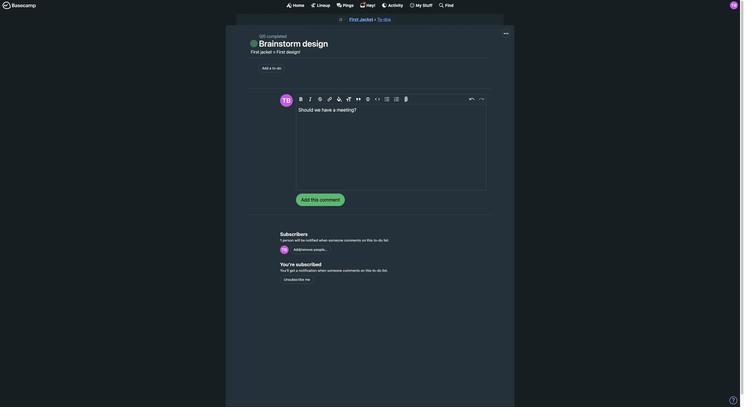 Task type: vqa. For each thing, say whether or not it's contained in the screenshot.
MY RECENT ACTIVITY
no



Task type: describe. For each thing, give the bounding box(es) containing it.
person
[[283, 238, 294, 243]]

subscribers
[[280, 232, 308, 237]]

we
[[315, 107, 321, 113]]

0/0 completed
[[260, 34, 287, 39]]

add/remove
[[294, 248, 313, 252]]

will
[[295, 238, 300, 243]]

0/0 completed link
[[260, 34, 287, 39]]

lineup link
[[311, 3, 330, 8]]

notified
[[306, 238, 318, 243]]

brainstorm design link
[[259, 39, 328, 49]]

to-dos link
[[377, 17, 391, 22]]

first for first jacket = first design!
[[251, 50, 259, 54]]

you're subscribed you'll get a notification when someone comments on this to-do list.
[[280, 262, 388, 273]]

to- for 1
[[374, 238, 379, 243]]

to- for subscribed
[[373, 268, 377, 273]]

do for 1
[[379, 238, 383, 243]]

unsubscribe
[[284, 278, 304, 282]]

list. for you're
[[383, 268, 388, 273]]

stuff
[[423, 3, 433, 8]]

hey! button
[[360, 2, 376, 8]]

unsubscribe me
[[284, 278, 310, 282]]

first for first jacket
[[349, 17, 359, 22]]

activity link
[[382, 3, 403, 8]]

home link
[[287, 3, 304, 8]]

1 vertical spatial tyler black image
[[280, 94, 293, 107]]

design!
[[286, 50, 300, 54]]

switch accounts image
[[2, 1, 36, 10]]

first jacket
[[349, 17, 373, 22]]

a inside "text field"
[[333, 107, 336, 113]]

list. for subscribers
[[384, 238, 389, 243]]

find
[[445, 3, 454, 8]]

notification
[[299, 268, 317, 273]]

first jacket = first design!
[[251, 50, 300, 54]]

add/remove people… link
[[290, 246, 331, 254]]

design
[[303, 39, 328, 49]]

activity
[[388, 3, 403, 8]]

lineup
[[317, 3, 330, 8]]

be
[[301, 238, 305, 243]]

me
[[305, 278, 310, 282]]

my
[[416, 3, 422, 8]]

=
[[273, 50, 276, 54]]

add
[[262, 66, 269, 70]]

jacket
[[360, 17, 373, 22]]

someone for you're
[[327, 268, 342, 273]]

add/remove people…
[[294, 248, 328, 252]]

jacket
[[261, 50, 272, 54]]

you'll
[[280, 268, 289, 273]]

to-
[[377, 17, 384, 22]]

get
[[290, 268, 295, 273]]

my stuff button
[[410, 3, 433, 8]]



Task type: locate. For each thing, give the bounding box(es) containing it.
a inside button
[[270, 66, 271, 70]]

to- inside you're subscribed you'll get a notification when someone comments on this to-do list.
[[373, 268, 377, 273]]

› to-dos
[[374, 17, 391, 22]]

when for subscribers
[[319, 238, 328, 243]]

1 vertical spatial do
[[379, 238, 383, 243]]

when inside subscribers 1 person will be notified when someone comments on this to-do list.
[[319, 238, 328, 243]]

when right notification
[[318, 268, 326, 273]]

a
[[270, 66, 271, 70], [333, 107, 336, 113], [296, 268, 298, 273]]

None submit
[[296, 194, 345, 206]]

1 vertical spatial list.
[[383, 268, 388, 273]]

2 vertical spatial tyler black image
[[280, 246, 289, 254]]

2 vertical spatial do
[[377, 268, 382, 273]]

unsubscribe me button
[[280, 276, 314, 284]]

brainstorm
[[259, 39, 301, 49]]

pings button
[[337, 3, 354, 8]]

1 horizontal spatial first
[[277, 50, 285, 54]]

a right get
[[296, 268, 298, 273]]

to- inside subscribers 1 person will be notified when someone comments on this to-do list.
[[374, 238, 379, 243]]

1 vertical spatial when
[[318, 268, 326, 273]]

0 vertical spatial a
[[270, 66, 271, 70]]

first right =
[[277, 50, 285, 54]]

1
[[280, 238, 282, 243]]

do inside button
[[277, 66, 281, 70]]

list. inside you're subscribed you'll get a notification when someone comments on this to-do list.
[[383, 268, 388, 273]]

completed
[[267, 34, 287, 39]]

someone inside subscribers 1 person will be notified when someone comments on this to-do list.
[[329, 238, 343, 243]]

first left jacket at the left top of the page
[[251, 50, 259, 54]]

1 vertical spatial comments
[[343, 268, 360, 273]]

comments inside subscribers 1 person will be notified when someone comments on this to-do list.
[[344, 238, 361, 243]]

hey!
[[367, 3, 376, 8]]

1 vertical spatial someone
[[327, 268, 342, 273]]

this inside subscribers 1 person will be notified when someone comments on this to-do list.
[[367, 238, 373, 243]]

do inside subscribers 1 person will be notified when someone comments on this to-do list.
[[379, 238, 383, 243]]

someone right "notified"
[[329, 238, 343, 243]]

to-
[[272, 66, 277, 70], [374, 238, 379, 243], [373, 268, 377, 273]]

1 vertical spatial a
[[333, 107, 336, 113]]

0 vertical spatial on
[[362, 238, 366, 243]]

brainstorm design
[[259, 39, 328, 49]]

main element
[[0, 0, 740, 10]]

0 vertical spatial when
[[319, 238, 328, 243]]

first jacket link
[[349, 17, 373, 22]]

comments inside you're subscribed you'll get a notification when someone comments on this to-do list.
[[343, 268, 360, 273]]

0 vertical spatial tyler black image
[[730, 1, 738, 9]]

when
[[319, 238, 328, 243], [318, 268, 326, 273]]

someone
[[329, 238, 343, 243], [327, 268, 342, 273]]

0 vertical spatial list.
[[384, 238, 389, 243]]

list.
[[384, 238, 389, 243], [383, 268, 388, 273]]

2 horizontal spatial first
[[349, 17, 359, 22]]

this
[[367, 238, 373, 243], [366, 268, 372, 273]]

2 horizontal spatial a
[[333, 107, 336, 113]]

1 vertical spatial to-
[[374, 238, 379, 243]]

0 vertical spatial to-
[[272, 66, 277, 70]]

do
[[277, 66, 281, 70], [379, 238, 383, 243], [377, 268, 382, 273]]

when inside you're subscribed you'll get a notification when someone comments on this to-do list.
[[318, 268, 326, 273]]

dos
[[384, 17, 391, 22]]

1 vertical spatial on
[[361, 268, 365, 273]]

add a to-do button
[[258, 64, 285, 73]]

2 vertical spatial to-
[[373, 268, 377, 273]]

do for subscribed
[[377, 268, 382, 273]]

someone for subscribers
[[329, 238, 343, 243]]

a inside you're subscribed you'll get a notification when someone comments on this to-do list.
[[296, 268, 298, 273]]

2 vertical spatial a
[[296, 268, 298, 273]]

0 vertical spatial someone
[[329, 238, 343, 243]]

do inside you're subscribed you'll get a notification when someone comments on this to-do list.
[[377, 268, 382, 273]]

home
[[293, 3, 304, 8]]

Type your comment here… text field
[[296, 104, 486, 190]]

on
[[362, 238, 366, 243], [361, 268, 365, 273]]

comments
[[344, 238, 361, 243], [343, 268, 360, 273]]

list. inside subscribers 1 person will be notified when someone comments on this to-do list.
[[384, 238, 389, 243]]

this for you're
[[366, 268, 372, 273]]

my stuff
[[416, 3, 433, 8]]

first
[[349, 17, 359, 22], [251, 50, 259, 54], [277, 50, 285, 54]]

0/0
[[260, 34, 266, 39]]

on for you're
[[361, 268, 365, 273]]

on for subscribers
[[362, 238, 366, 243]]

subscribers 1 person will be notified when someone comments on this to-do list.
[[280, 232, 389, 243]]

tyler black image inside main element
[[730, 1, 738, 9]]

someone inside you're subscribed you'll get a notification when someone comments on this to-do list.
[[327, 268, 342, 273]]

people…
[[314, 248, 328, 252]]

subscribed
[[296, 262, 322, 267]]

you're
[[280, 262, 295, 267]]

meeting?
[[337, 107, 357, 113]]

have
[[322, 107, 332, 113]]

comments for you're
[[343, 268, 360, 273]]

›
[[374, 17, 376, 22]]

1 horizontal spatial a
[[296, 268, 298, 273]]

tyler black image
[[730, 1, 738, 9], [280, 94, 293, 107], [280, 246, 289, 254]]

this for subscribers
[[367, 238, 373, 243]]

when for you're
[[318, 268, 326, 273]]

0 vertical spatial comments
[[344, 238, 361, 243]]

should
[[299, 107, 313, 113]]

this inside you're subscribed you'll get a notification when someone comments on this to-do list.
[[366, 268, 372, 273]]

first left jacket
[[349, 17, 359, 22]]

on inside subscribers 1 person will be notified when someone comments on this to-do list.
[[362, 238, 366, 243]]

a right 'add'
[[270, 66, 271, 70]]

pings
[[343, 3, 354, 8]]

when up "people…"
[[319, 238, 328, 243]]

find button
[[439, 3, 454, 8]]

0 horizontal spatial a
[[270, 66, 271, 70]]

0 vertical spatial this
[[367, 238, 373, 243]]

add a to-do
[[262, 66, 281, 70]]

1 vertical spatial this
[[366, 268, 372, 273]]

0 horizontal spatial first
[[251, 50, 259, 54]]

someone down "people…"
[[327, 268, 342, 273]]

0 vertical spatial do
[[277, 66, 281, 70]]

a right have
[[333, 107, 336, 113]]

comments for subscribers
[[344, 238, 361, 243]]

to- inside button
[[272, 66, 277, 70]]

should we have a meeting?
[[299, 107, 357, 113]]

on inside you're subscribed you'll get a notification when someone comments on this to-do list.
[[361, 268, 365, 273]]



